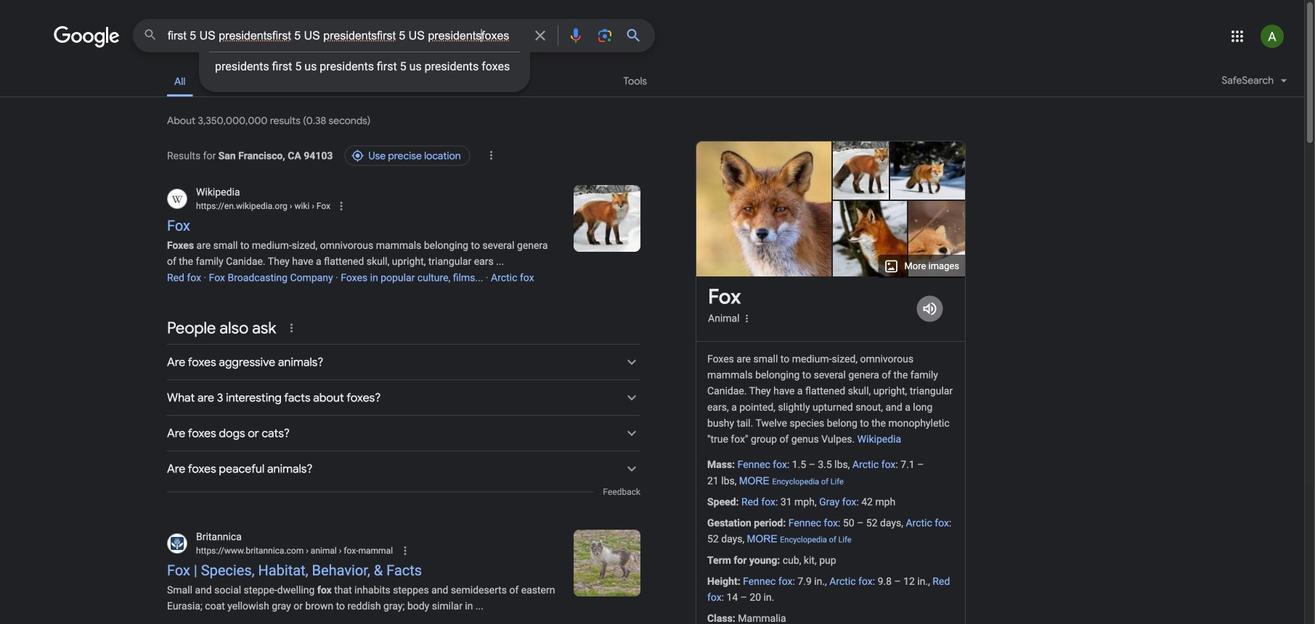 Task type: describe. For each thing, give the bounding box(es) containing it.
foxes from en.wikipedia.org image
[[574, 185, 641, 252]]

google image
[[54, 26, 121, 48]]

red fox | national geographic image
[[909, 201, 965, 286]]

fox - wikipedia image
[[826, 142, 904, 200]]

foxes from www.britannica.com image
[[574, 530, 641, 597]]

red fox | diet, behavior, & adaptations | britannica image
[[891, 142, 981, 200]]

Search text field
[[168, 28, 523, 46]]

search by voice image
[[567, 27, 585, 44]]



Task type: locate. For each thing, give the bounding box(es) containing it.
more options image
[[740, 312, 754, 326], [741, 313, 753, 325]]

search by image image
[[596, 27, 614, 44]]

None search field
[[0, 18, 655, 92]]

species spotlight - red fox (u.s. national park service) image
[[833, 201, 907, 278]]

heading
[[708, 285, 741, 309]]

navigation
[[0, 64, 1305, 105]]

None text field
[[196, 200, 331, 213], [288, 201, 331, 211], [196, 545, 393, 558], [196, 200, 331, 213], [288, 201, 331, 211], [196, 545, 393, 558]]

None text field
[[304, 546, 393, 556]]



Task type: vqa. For each thing, say whether or not it's contained in the screenshot.
heading
yes



